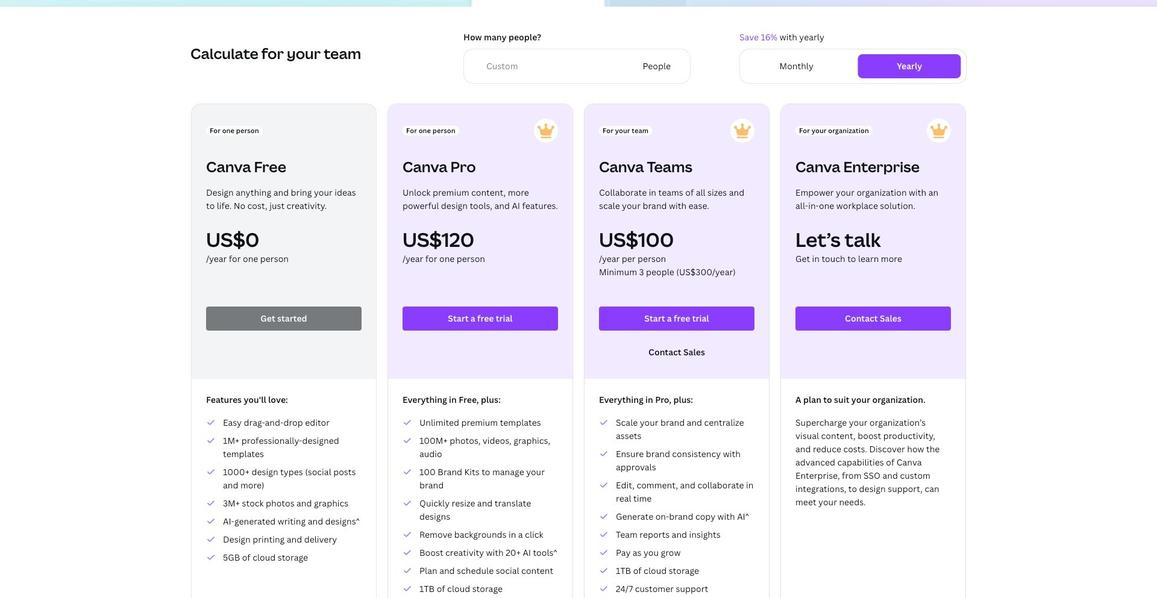 Task type: locate. For each thing, give the bounding box(es) containing it.
tab panel
[[0, 21, 1157, 598]]

Custom text field
[[486, 60, 630, 73]]

1 horizontal spatial paid plan image
[[927, 119, 951, 143]]

option group
[[739, 49, 967, 84]]

2 paid plan image from the left
[[927, 119, 951, 143]]

paid plan image
[[534, 119, 558, 143], [927, 119, 951, 143]]

0 horizontal spatial paid plan image
[[534, 119, 558, 143]]



Task type: vqa. For each thing, say whether or not it's contained in the screenshot.
tab panel
yes



Task type: describe. For each thing, give the bounding box(es) containing it.
1 paid plan image from the left
[[534, 119, 558, 143]]

paid plan image
[[730, 119, 754, 143]]



